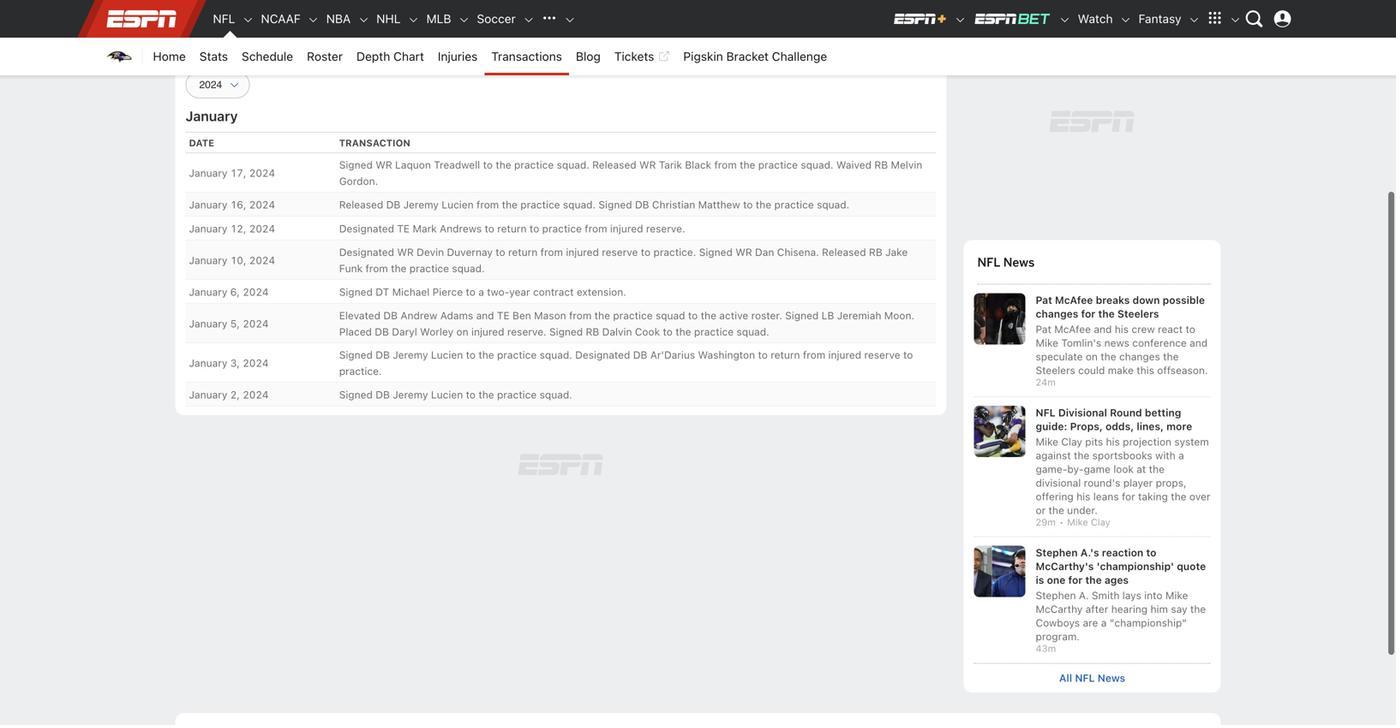 Task type: locate. For each thing, give the bounding box(es) containing it.
0 horizontal spatial reserve.
[[507, 326, 546, 338]]

0 horizontal spatial practice.
[[339, 366, 382, 378]]

te left 'ben'
[[497, 310, 510, 322]]

january left '10,' on the top of page
[[189, 255, 227, 267]]

january
[[186, 108, 238, 124], [189, 167, 227, 179], [189, 199, 227, 211], [189, 223, 227, 235], [189, 255, 227, 267], [189, 286, 227, 298], [189, 318, 227, 330], [189, 358, 227, 370], [189, 389, 227, 401]]

1 horizontal spatial on
[[1086, 351, 1098, 363]]

external link image
[[658, 46, 670, 67]]

wr left tarik
[[639, 159, 656, 171]]

2 stephen from the top
[[1036, 590, 1076, 602]]

2 vertical spatial his
[[1077, 491, 1090, 503]]

a left two-
[[478, 286, 484, 298]]

nfl right all
[[1075, 673, 1095, 685]]

from down "released db jeremy lucien from the practice squad. signed db christian matthew to the practice squad."
[[585, 223, 607, 235]]

divisional
[[1058, 407, 1107, 419]]

0 vertical spatial reserve
[[602, 247, 638, 259]]

cowboys
[[1036, 618, 1080, 630]]

watch image
[[1120, 14, 1132, 26]]

2024 right 5,
[[243, 318, 269, 330]]

transactions down mlb image
[[394, 30, 546, 58]]

0 vertical spatial reserve.
[[646, 223, 685, 235]]

january 16, 2024
[[189, 199, 275, 211]]

for down mccarthy's
[[1068, 575, 1083, 587]]

te inside elevated db andrew adams and te ben mason from the practice squad to the active roster. signed lb jeremiah moon. placed db daryl worley on injured reserve. signed rb dalvin cook to the practice squad.
[[497, 310, 510, 322]]

1 vertical spatial clay
[[1091, 517, 1110, 528]]

lucien
[[442, 199, 474, 211], [431, 349, 463, 361], [431, 389, 463, 401]]

stephen up mccarthy's
[[1036, 547, 1078, 559]]

jeremy inside signed db jeremy lucien to the practice squad. designated db ar'darius washington to return from injured reserve to practice.
[[393, 349, 428, 361]]

0 vertical spatial clay
[[1061, 436, 1082, 448]]

rb inside elevated db andrew adams and te ben mason from the practice squad to the active roster. signed lb jeremiah moon. placed db daryl worley on injured reserve. signed rb dalvin cook to the practice squad.
[[586, 326, 599, 338]]

pat mcafee breaks down possible changes for the steelers element
[[1036, 293, 1211, 321]]

0 vertical spatial return
[[497, 223, 527, 235]]

mcafee up tomlin's
[[1054, 323, 1091, 335]]

practice. inside designated wr devin duvernay to return from injured reserve to practice. signed wr dan chisena. released rb jake funk from the practice squad.
[[653, 247, 696, 259]]

january for january 12, 2024
[[189, 223, 227, 235]]

schedule
[[242, 49, 293, 63]]

2024 for january 12, 2024
[[249, 223, 275, 235]]

released down gordon.
[[339, 199, 383, 211]]

0 horizontal spatial changes
[[1036, 308, 1078, 320]]

0 vertical spatial jeremy
[[403, 199, 439, 211]]

0 vertical spatial news
[[1003, 255, 1035, 270]]

1 vertical spatial and
[[1094, 323, 1112, 335]]

on inside elevated db andrew adams and te ben mason from the practice squad to the active roster. signed lb jeremiah moon. placed db daryl worley on injured reserve. signed rb dalvin cook to the practice squad.
[[456, 326, 468, 338]]

2 horizontal spatial and
[[1190, 337, 1208, 349]]

1 vertical spatial jeremy
[[393, 349, 428, 361]]

mike down under.
[[1067, 517, 1088, 528]]

changes up the this
[[1119, 351, 1160, 363]]

mike up say
[[1165, 590, 1188, 602]]

devin
[[417, 247, 444, 259]]

return inside designated wr devin duvernay to return from injured reserve to practice. signed wr dan chisena. released rb jake funk from the practice squad.
[[508, 247, 538, 259]]

stephen
[[1036, 547, 1078, 559], [1036, 590, 1076, 602]]

and down signed dt michael pierce to a two-year contract extension.
[[476, 310, 494, 322]]

news
[[1104, 337, 1129, 349]]

espn bet image
[[1059, 14, 1071, 26]]

0 vertical spatial a
[[478, 286, 484, 298]]

from up designated te mark andrews to return to practice from injured reserve.
[[476, 199, 499, 211]]

changes up tomlin's
[[1036, 308, 1078, 320]]

lays
[[1123, 590, 1141, 602]]

2 vertical spatial jeremy
[[393, 389, 428, 401]]

16,
[[230, 199, 246, 211]]

for down player
[[1122, 491, 1135, 503]]

divisional
[[1036, 477, 1081, 489]]

a
[[478, 286, 484, 298], [1178, 450, 1184, 462], [1101, 618, 1107, 630]]

lb
[[822, 310, 834, 322]]

nfl news
[[977, 255, 1035, 270]]

and up news
[[1094, 323, 1112, 335]]

a.
[[1079, 590, 1089, 602]]

stephen up mccarthy
[[1036, 590, 1076, 602]]

0 vertical spatial practice.
[[653, 247, 696, 259]]

espn+ image
[[893, 12, 948, 26]]

1 horizontal spatial practice.
[[653, 247, 696, 259]]

pits
[[1085, 436, 1103, 448]]

the
[[496, 159, 511, 171], [740, 159, 755, 171], [502, 199, 518, 211], [756, 199, 771, 211], [391, 263, 407, 275], [1098, 308, 1115, 320], [595, 310, 610, 322], [701, 310, 716, 322], [676, 326, 691, 338], [479, 349, 494, 361], [1101, 351, 1116, 363], [1163, 351, 1179, 363], [479, 389, 494, 401], [1074, 450, 1090, 462], [1149, 464, 1165, 476], [1171, 491, 1187, 503], [1049, 505, 1064, 517], [1085, 575, 1102, 587], [1190, 604, 1206, 616]]

to
[[483, 159, 493, 171], [743, 199, 753, 211], [485, 223, 494, 235], [530, 223, 539, 235], [496, 247, 505, 259], [641, 247, 651, 259], [466, 286, 476, 298], [688, 310, 698, 322], [1186, 323, 1195, 335], [663, 326, 673, 338], [466, 349, 476, 361], [758, 349, 768, 361], [903, 349, 913, 361], [466, 389, 476, 401], [1146, 547, 1157, 559]]

tickets
[[614, 49, 654, 63]]

1 vertical spatial mcafee
[[1054, 323, 1091, 335]]

squad. down roster.
[[737, 326, 769, 338]]

steelers
[[1117, 308, 1159, 320], [1036, 365, 1075, 377]]

0 horizontal spatial reserve
[[602, 247, 638, 259]]

pat right 'pat mcafee breaks down possible changes for the steelers' image
[[1036, 294, 1052, 306]]

projection
[[1123, 436, 1172, 448]]

2,
[[230, 389, 240, 401]]

from inside signed wr laquon treadwell to the practice squad. released wr tarik black from the practice squad. waived rb melvin gordon.
[[714, 159, 737, 171]]

depth chart
[[357, 49, 424, 63]]

lucien for signed
[[442, 199, 474, 211]]

signed inside designated wr devin duvernay to return from injured reserve to practice. signed wr dan chisena. released rb jake funk from the practice squad.
[[699, 247, 733, 259]]

january left 3,
[[189, 358, 227, 370]]

news
[[1003, 255, 1035, 270], [1098, 673, 1125, 685]]

news right all
[[1098, 673, 1125, 685]]

practice inside signed db jeremy lucien to the practice squad. designated db ar'darius washington to return from injured reserve to practice.
[[497, 349, 537, 361]]

espn bet image
[[973, 12, 1052, 26]]

and up the 'offseason.'
[[1190, 337, 1208, 349]]

lucien for designated
[[431, 349, 463, 361]]

1 horizontal spatial released
[[592, 159, 636, 171]]

injured inside signed db jeremy lucien to the practice squad. designated db ar'darius washington to return from injured reserve to practice.
[[828, 349, 861, 361]]

dalvin
[[602, 326, 632, 338]]

contract
[[533, 286, 574, 298]]

from down lb on the top right of the page
[[803, 349, 825, 361]]

smith
[[1092, 590, 1120, 602]]

0 vertical spatial released
[[592, 159, 636, 171]]

washington
[[698, 349, 755, 361]]

all nfl news
[[1059, 673, 1125, 685]]

elevated db andrew adams and te ben mason from the practice squad to the active roster. signed lb jeremiah moon. placed db daryl worley on injured reserve. signed rb dalvin cook to the practice squad.
[[339, 310, 917, 338]]

1 horizontal spatial changes
[[1119, 351, 1160, 363]]

1 vertical spatial return
[[508, 247, 538, 259]]

baltimore
[[186, 30, 299, 58]]

melvin
[[891, 159, 922, 171]]

1 horizontal spatial and
[[1094, 323, 1112, 335]]

squad. left waived
[[801, 159, 833, 171]]

released up "released db jeremy lucien from the practice squad. signed db christian matthew to the practice squad."
[[592, 159, 636, 171]]

1 horizontal spatial a
[[1101, 618, 1107, 630]]

0 horizontal spatial and
[[476, 310, 494, 322]]

clay down props,
[[1061, 436, 1082, 448]]

reserve up extension. on the top left of page
[[602, 247, 638, 259]]

injured down adams
[[471, 326, 504, 338]]

1 horizontal spatial te
[[497, 310, 510, 322]]

2024 right "16,"
[[249, 199, 275, 211]]

2 vertical spatial released
[[822, 247, 866, 259]]

react
[[1158, 323, 1183, 335]]

schedule link
[[235, 38, 300, 75]]

january left 2,
[[189, 389, 227, 401]]

his up sportsbooks
[[1106, 436, 1120, 448]]

squad. down waived
[[817, 199, 850, 211]]

return right andrews
[[497, 223, 527, 235]]

2024 right 12,
[[249, 223, 275, 235]]

1 pat from the top
[[1036, 294, 1052, 306]]

pat mcafee breaks down possible changes for the steelers pat mcafee and his crew react to mike tomlin's news conference and speculate on the changes the steelers could make this offseason. 24m
[[1036, 294, 1208, 388]]

squad. up "released db jeremy lucien from the practice squad. signed db christian matthew to the practice squad."
[[557, 159, 589, 171]]

1 horizontal spatial reserve.
[[646, 223, 685, 235]]

2 vertical spatial for
[[1068, 575, 1083, 587]]

reserve down moon.
[[864, 349, 900, 361]]

nfl up 'pat mcafee breaks down possible changes for the steelers' image
[[977, 255, 1000, 270]]

steelers down speculate
[[1036, 365, 1075, 377]]

1 vertical spatial practice.
[[339, 366, 382, 378]]

mark
[[413, 223, 437, 235]]

january up date
[[186, 108, 238, 124]]

january left 5,
[[189, 318, 227, 330]]

1 vertical spatial te
[[497, 310, 510, 322]]

2 horizontal spatial a
[[1178, 450, 1184, 462]]

january 2, 2024
[[189, 389, 269, 401]]

wr
[[376, 159, 392, 171], [639, 159, 656, 171], [397, 247, 414, 259], [736, 247, 752, 259]]

more espn image
[[1202, 6, 1228, 32], [1229, 14, 1241, 26]]

2 vertical spatial a
[[1101, 618, 1107, 630]]

roster link
[[300, 38, 350, 75]]

nfl left nfl "image"
[[213, 12, 235, 26]]

squad. down signed db jeremy lucien to the practice squad. designated db ar'darius washington to return from injured reserve to practice.
[[540, 389, 572, 401]]

wr down transaction
[[376, 159, 392, 171]]

jeremy for signed db jeremy lucien to the practice squad. designated db ar'darius washington to return from injured reserve to practice.
[[393, 349, 428, 361]]

1 vertical spatial his
[[1106, 436, 1120, 448]]

1 vertical spatial on
[[1086, 351, 1098, 363]]

designated for designated te mark andrews to return to practice from injured reserve.
[[339, 223, 394, 235]]

pat up speculate
[[1036, 323, 1051, 335]]

released right chisena.
[[822, 247, 866, 259]]

ravens
[[303, 30, 389, 58]]

over
[[1189, 491, 1210, 503]]

1 vertical spatial designated
[[339, 247, 394, 259]]

reserve. down 'ben'
[[507, 326, 546, 338]]

from inside signed db jeremy lucien to the practice squad. designated db ar'darius washington to return from injured reserve to practice.
[[803, 349, 825, 361]]

mike inside nfl divisional round betting guide: props, odds, lines, more mike clay pits his projection system against the sportsbooks with a game-by-game look at the divisional round's player props, offering his leans for taking the over or the under.
[[1036, 436, 1058, 448]]

0 horizontal spatial te
[[397, 223, 410, 235]]

mcafee left the breaks
[[1055, 294, 1093, 306]]

stephen a.'s reaction to mccarthy's 'championship' quote is one for the ages element
[[1036, 547, 1211, 588]]

guide:
[[1036, 421, 1067, 433]]

at
[[1137, 464, 1146, 476]]

1 vertical spatial released
[[339, 199, 383, 211]]

standings page main content
[[175, 15, 964, 700]]

nba
[[326, 12, 351, 26]]

0 horizontal spatial released
[[339, 199, 383, 211]]

squad. down duvernay
[[452, 263, 485, 275]]

cook
[[635, 326, 660, 338]]

on down adams
[[456, 326, 468, 338]]

or
[[1036, 505, 1046, 517]]

2024 for january 16, 2024
[[249, 199, 275, 211]]

rb left jake
[[869, 247, 882, 259]]

rb left melvin
[[874, 159, 888, 171]]

0 vertical spatial his
[[1115, 323, 1129, 335]]

squad. inside designated wr devin duvernay to return from injured reserve to practice. signed wr dan chisena. released rb jake funk from the practice squad.
[[452, 263, 485, 275]]

a right with
[[1178, 450, 1184, 462]]

1 vertical spatial pat
[[1036, 323, 1051, 335]]

jeremy for released db jeremy lucien from the practice squad. signed db christian matthew to the practice squad.
[[403, 199, 439, 211]]

squad. down 'mason'
[[540, 349, 572, 361]]

fantasy
[[1139, 12, 1181, 26]]

pat mcafee breaks down possible changes for the steelers image
[[974, 293, 1025, 345]]

reserve. down christian
[[646, 223, 685, 235]]

mike up speculate
[[1036, 337, 1058, 349]]

signed inside signed wr laquon treadwell to the practice squad. released wr tarik black from the practice squad. waived rb melvin gordon.
[[339, 159, 373, 171]]

offering
[[1036, 491, 1074, 503]]

2 vertical spatial return
[[771, 349, 800, 361]]

2024 for january 5, 2024
[[243, 318, 269, 330]]

from right black
[[714, 159, 737, 171]]

practice inside designated wr devin duvernay to return from injured reserve to practice. signed wr dan chisena. released rb jake funk from the practice squad.
[[409, 263, 449, 275]]

steelers down down
[[1117, 308, 1159, 320]]

list
[[974, 293, 1211, 655]]

christian
[[652, 199, 695, 211]]

mike up against
[[1036, 436, 1058, 448]]

te
[[397, 223, 410, 235], [497, 310, 510, 322]]

news up 'pat mcafee breaks down possible changes for the steelers' image
[[1003, 255, 1035, 270]]

more sports image
[[564, 14, 576, 26]]

for up tomlin's
[[1081, 308, 1096, 320]]

1 vertical spatial stephen
[[1036, 590, 1076, 602]]

nfl link
[[206, 0, 242, 38]]

designated for designated wr devin duvernay to return from injured reserve to practice. signed wr dan chisena. released rb jake funk from the practice squad.
[[339, 247, 394, 259]]

0 vertical spatial for
[[1081, 308, 1096, 320]]

january left the 17,
[[189, 167, 227, 179]]

designated inside signed db jeremy lucien to the practice squad. designated db ar'darius washington to return from injured reserve to practice.
[[575, 349, 630, 361]]

nfl inside nfl divisional round betting guide: props, odds, lines, more mike clay pits his projection system against the sportsbooks with a game-by-game look at the divisional round's player props, offering his leans for taking the over or the under.
[[1036, 407, 1056, 419]]

1 vertical spatial for
[[1122, 491, 1135, 503]]

conference
[[1132, 337, 1187, 349]]

0 horizontal spatial steelers
[[1036, 365, 1075, 377]]

1 vertical spatial rb
[[869, 247, 882, 259]]

clay
[[1061, 436, 1082, 448], [1091, 517, 1110, 528]]

nfl image
[[242, 14, 254, 26]]

clay down under.
[[1091, 517, 1110, 528]]

designated inside designated wr devin duvernay to return from injured reserve to practice. signed wr dan chisena. released rb jake funk from the practice squad.
[[339, 247, 394, 259]]

1 horizontal spatial reserve
[[864, 349, 900, 361]]

his up under.
[[1077, 491, 1090, 503]]

january for january 2, 2024
[[189, 389, 227, 401]]

transactions link
[[484, 38, 569, 75]]

stats
[[199, 49, 228, 63]]

january left 12,
[[189, 223, 227, 235]]

1 horizontal spatial clay
[[1091, 517, 1110, 528]]

from up contract
[[541, 247, 563, 259]]

dan
[[755, 247, 774, 259]]

on up could
[[1086, 351, 1098, 363]]

quote
[[1177, 561, 1206, 573]]

a right are
[[1101, 618, 1107, 630]]

january 3, 2024
[[189, 358, 269, 370]]

0 horizontal spatial on
[[456, 326, 468, 338]]

2 pat from the top
[[1036, 323, 1051, 335]]

practice. down placed
[[339, 366, 382, 378]]

designated
[[339, 223, 394, 235], [339, 247, 394, 259], [575, 349, 630, 361]]

practice. down christian
[[653, 247, 696, 259]]

squad. inside signed db jeremy lucien to the practice squad. designated db ar'darius washington to return from injured reserve to practice.
[[540, 349, 572, 361]]

nfl inside nfl link
[[213, 12, 235, 26]]

return inside signed db jeremy lucien to the practice squad. designated db ar'darius washington to return from injured reserve to practice.
[[771, 349, 800, 361]]

practice.
[[653, 247, 696, 259], [339, 366, 382, 378]]

january left 6, on the left top of the page
[[189, 286, 227, 298]]

lucien inside signed db jeremy lucien to the practice squad. designated db ar'darius washington to return from injured reserve to practice.
[[431, 349, 463, 361]]

on
[[456, 326, 468, 338], [1086, 351, 1098, 363]]

return down designated te mark andrews to return to practice from injured reserve.
[[508, 247, 538, 259]]

1 vertical spatial a
[[1178, 450, 1184, 462]]

injured up extension. on the top left of page
[[566, 247, 599, 259]]

0 vertical spatial and
[[476, 310, 494, 322]]

chart
[[393, 49, 424, 63]]

squad
[[656, 310, 685, 322]]

0 vertical spatial pat
[[1036, 294, 1052, 306]]

2024 right 6, on the left top of the page
[[243, 286, 269, 298]]

nhl link
[[370, 0, 408, 38]]

0 vertical spatial steelers
[[1117, 308, 1159, 320]]

nfl divisional round betting guide: props, odds, lines, more element
[[1036, 406, 1211, 434]]

2024 right the 17,
[[249, 167, 275, 179]]

1 vertical spatial news
[[1098, 673, 1125, 685]]

1 vertical spatial reserve
[[864, 349, 900, 361]]

2024 right 3,
[[243, 358, 269, 370]]

12,
[[230, 223, 246, 235]]

0 vertical spatial lucien
[[442, 199, 474, 211]]

injured
[[610, 223, 643, 235], [566, 247, 599, 259], [471, 326, 504, 338], [828, 349, 861, 361]]

return down roster.
[[771, 349, 800, 361]]

0 vertical spatial stephen
[[1036, 547, 1078, 559]]

extension.
[[577, 286, 626, 298]]

0 vertical spatial designated
[[339, 223, 394, 235]]

2024 right 2,
[[243, 389, 269, 401]]

injured down jeremiah
[[828, 349, 861, 361]]

page footer region
[[175, 709, 1221, 726]]

michael
[[392, 286, 430, 298]]

0 horizontal spatial a
[[478, 286, 484, 298]]

1 vertical spatial reserve.
[[507, 326, 546, 338]]

program.
[[1036, 631, 1080, 643]]

soccer
[[477, 12, 516, 26]]

2024 down more sports image
[[551, 30, 614, 58]]

nfl up 'guide:'
[[1036, 407, 1056, 419]]

2 vertical spatial rb
[[586, 326, 599, 338]]

0 horizontal spatial clay
[[1061, 436, 1082, 448]]

2024 right '10,' on the top of page
[[249, 255, 275, 267]]

january for january 16, 2024
[[189, 199, 227, 211]]

mike inside pat mcafee breaks down possible changes for the steelers pat mcafee and his crew react to mike tomlin's news conference and speculate on the changes the steelers could make this offseason. 24m
[[1036, 337, 1058, 349]]

injured up designated wr devin duvernay to return from injured reserve to practice. signed wr dan chisena. released rb jake funk from the practice squad.
[[610, 223, 643, 235]]

blog
[[576, 49, 601, 63]]

db
[[386, 199, 400, 211], [635, 199, 649, 211], [383, 310, 398, 322], [375, 326, 389, 338], [376, 349, 390, 361], [633, 349, 647, 361], [376, 389, 390, 401]]

his up news
[[1115, 323, 1129, 335]]

rb left dalvin
[[586, 326, 599, 338]]

from right 'mason'
[[569, 310, 592, 322]]

2 horizontal spatial released
[[822, 247, 866, 259]]

te left mark
[[397, 223, 410, 235]]

nba image
[[358, 14, 370, 26]]

his inside pat mcafee breaks down possible changes for the steelers pat mcafee and his crew react to mike tomlin's news conference and speculate on the changes the steelers could make this offseason. 24m
[[1115, 323, 1129, 335]]

ncaaf image
[[307, 14, 319, 26]]

return for to
[[497, 223, 527, 235]]

0 vertical spatial rb
[[874, 159, 888, 171]]

january for january 3, 2024
[[189, 358, 227, 370]]

2 vertical spatial designated
[[575, 349, 630, 361]]

round's
[[1084, 477, 1120, 489]]

0 vertical spatial on
[[456, 326, 468, 338]]

1 vertical spatial changes
[[1119, 351, 1160, 363]]

january left "16,"
[[189, 199, 227, 211]]

clay inside nfl divisional round betting guide: props, odds, lines, more mike clay pits his projection system against the sportsbooks with a game-by-game look at the divisional round's player props, offering his leans for taking the over or the under.
[[1061, 436, 1082, 448]]

baltimore ravens transactions 2024
[[186, 30, 614, 58]]

blog link
[[569, 38, 608, 75]]

stats link
[[193, 38, 235, 75]]

0 horizontal spatial more espn image
[[1202, 6, 1228, 32]]

nba link
[[319, 0, 358, 38]]

signed db jeremy lucien to the practice squad. designated db ar'darius washington to return from injured reserve to practice.
[[339, 349, 916, 378]]

1 vertical spatial lucien
[[431, 349, 463, 361]]



Task type: vqa. For each thing, say whether or not it's contained in the screenshot.
Wake
no



Task type: describe. For each thing, give the bounding box(es) containing it.
to inside pat mcafee breaks down possible changes for the steelers pat mcafee and his crew react to mike tomlin's news conference and speculate on the changes the steelers could make this offseason. 24m
[[1186, 323, 1195, 335]]

designated wr devin duvernay to return from injured reserve to practice. signed wr dan chisena. released rb jake funk from the practice squad.
[[339, 247, 911, 275]]

date
[[189, 138, 214, 149]]

all
[[1059, 673, 1072, 685]]

more
[[1167, 421, 1192, 433]]

under.
[[1067, 505, 1098, 517]]

lines,
[[1137, 421, 1164, 433]]

player
[[1123, 477, 1153, 489]]

designated te mark andrews to return to practice from injured reserve.
[[339, 223, 685, 235]]

nhl
[[376, 12, 401, 26]]

released inside designated wr devin duvernay to return from injured reserve to practice. signed wr dan chisena. released rb jake funk from the practice squad.
[[822, 247, 866, 259]]

a inside stephen a.'s reaction to mccarthy's 'championship' quote is one for the ages stephen a. smith lays into mike mccarthy after hearing him say the cowboys are a "championship" program. 43m
[[1101, 618, 1107, 630]]

2024 for january 3, 2024
[[243, 358, 269, 370]]

from inside elevated db andrew adams and te ben mason from the practice squad to the active roster. signed lb jeremiah moon. placed db daryl worley on injured reserve. signed rb dalvin cook to the practice squad.
[[569, 310, 592, 322]]

squad. inside elevated db andrew adams and te ben mason from the practice squad to the active roster. signed lb jeremiah moon. placed db daryl worley on injured reserve. signed rb dalvin cook to the practice squad.
[[737, 326, 769, 338]]

the inside designated wr devin duvernay to return from injured reserve to practice. signed wr dan chisena. released rb jake funk from the practice squad.
[[391, 263, 407, 275]]

dt
[[376, 286, 389, 298]]

pat mcafee and his crew react to mike tomlin's news conference and speculate on the changes the steelers could make this offseason. element
[[1036, 321, 1211, 377]]

possible
[[1163, 294, 1205, 306]]

wr left devin
[[397, 247, 414, 259]]

'championship'
[[1097, 561, 1174, 573]]

1 vertical spatial steelers
[[1036, 365, 1075, 377]]

january for january 6, 2024
[[189, 286, 227, 298]]

active
[[719, 310, 748, 322]]

transactions down "soccer" icon
[[491, 49, 562, 63]]

laquon
[[395, 159, 431, 171]]

look
[[1113, 464, 1134, 476]]

injuries link
[[431, 38, 484, 75]]

mlb
[[426, 12, 451, 26]]

and inside elevated db andrew adams and te ben mason from the practice squad to the active roster. signed lb jeremiah moon. placed db daryl worley on injured reserve. signed rb dalvin cook to the practice squad.
[[476, 310, 494, 322]]

rb inside designated wr devin duvernay to return from injured reserve to practice. signed wr dan chisena. released rb jake funk from the practice squad.
[[869, 247, 882, 259]]

game-
[[1036, 464, 1067, 476]]

profile management image
[[1274, 10, 1291, 27]]

chisena.
[[777, 247, 819, 259]]

odds,
[[1106, 421, 1134, 433]]

game
[[1084, 464, 1111, 476]]

elevated
[[339, 310, 381, 322]]

reaction
[[1102, 547, 1144, 559]]

pigskin bracket challenge
[[683, 49, 827, 63]]

the inside signed db jeremy lucien to the practice squad. designated db ar'darius washington to return from injured reserve to practice.
[[479, 349, 494, 361]]

mlb image
[[458, 14, 470, 26]]

could
[[1078, 365, 1105, 377]]

offseason.
[[1157, 365, 1208, 377]]

depth
[[357, 49, 390, 63]]

january for january 10, 2024
[[189, 255, 227, 267]]

mike clay pits his projection system against the sportsbooks with a game-by-game look at the divisional round's player props, offering his leans for taking the over or the under. element
[[1036, 434, 1211, 518]]

espn plus image
[[954, 14, 966, 26]]

for inside stephen a.'s reaction to mccarthy's 'championship' quote is one for the ages stephen a. smith lays into mike mccarthy after hearing him say the cowboys are a "championship" program. 43m
[[1068, 575, 1083, 587]]

signed wr laquon treadwell to the practice squad. released wr tarik black from the practice squad. waived rb melvin gordon.
[[339, 159, 925, 187]]

his for crew
[[1115, 323, 1129, 335]]

a inside nfl divisional round betting guide: props, odds, lines, more mike clay pits his projection system against the sportsbooks with a game-by-game look at the divisional round's player props, offering his leans for taking the over or the under.
[[1178, 450, 1184, 462]]

january for january 17, 2024
[[189, 167, 227, 179]]

espn more sports home page image
[[536, 6, 562, 32]]

wr left dan
[[736, 247, 752, 259]]

ncaaf
[[261, 12, 301, 26]]

29m
[[1036, 517, 1056, 528]]

soccer image
[[523, 14, 535, 26]]

props,
[[1070, 421, 1103, 433]]

home
[[153, 49, 186, 63]]

speculate
[[1036, 351, 1083, 363]]

0 horizontal spatial news
[[1003, 255, 1035, 270]]

depth chart link
[[350, 38, 431, 75]]

to inside signed wr laquon treadwell to the practice squad. released wr tarik black from the practice squad. waived rb melvin gordon.
[[483, 159, 493, 171]]

is
[[1036, 575, 1044, 587]]

1 stephen from the top
[[1036, 547, 1078, 559]]

rb inside signed wr laquon treadwell to the practice squad. released wr tarik black from the practice squad. waived rb melvin gordon.
[[874, 159, 888, 171]]

soccer link
[[470, 0, 523, 38]]

fantasy link
[[1132, 0, 1188, 38]]

10,
[[230, 255, 246, 267]]

nfl for nfl divisional round betting guide: props, odds, lines, more mike clay pits his projection system against the sportsbooks with a game-by-game look at the divisional round's player props, offering his leans for taking the over or the under.
[[1036, 407, 1056, 419]]

1 horizontal spatial news
[[1098, 673, 1125, 685]]

2 vertical spatial lucien
[[431, 389, 463, 401]]

bracket
[[726, 49, 769, 63]]

2024 for january 10, 2024
[[249, 255, 275, 267]]

6,
[[230, 286, 240, 298]]

0 vertical spatial te
[[397, 223, 410, 235]]

by-
[[1067, 464, 1084, 476]]

against
[[1036, 450, 1071, 462]]

placed
[[339, 326, 372, 338]]

squad. down signed wr laquon treadwell to the practice squad. released wr tarik black from the practice squad. waived rb melvin gordon.
[[563, 199, 596, 211]]

practice. inside signed db jeremy lucien to the practice squad. designated db ar'darius washington to return from injured reserve to practice.
[[339, 366, 382, 378]]

taking
[[1138, 491, 1168, 503]]

january for january
[[186, 108, 238, 124]]

january for january 5, 2024
[[189, 318, 227, 330]]

nfl inside all nfl news link
[[1075, 673, 1095, 685]]

for inside nfl divisional round betting guide: props, odds, lines, more mike clay pits his projection system against the sportsbooks with a game-by-game look at the divisional round's player props, offering his leans for taking the over or the under.
[[1122, 491, 1135, 503]]

mlb link
[[420, 0, 458, 38]]

treadwell
[[434, 159, 480, 171]]

watch
[[1078, 12, 1113, 26]]

fantasy image
[[1188, 14, 1200, 26]]

list containing pat mcafee breaks down possible changes for the steelers
[[974, 293, 1211, 655]]

injured inside designated wr devin duvernay to return from injured reserve to practice. signed wr dan chisena. released rb jake funk from the practice squad.
[[566, 247, 599, 259]]

signed db jeremy lucien to the practice squad.
[[339, 389, 572, 401]]

2024 for january 2, 2024
[[243, 389, 269, 401]]

0 vertical spatial mcafee
[[1055, 294, 1093, 306]]

make
[[1108, 365, 1134, 377]]

leans
[[1093, 491, 1119, 503]]

tickets link
[[608, 38, 677, 75]]

betting
[[1145, 407, 1181, 419]]

43m
[[1036, 644, 1056, 655]]

ages
[[1105, 575, 1129, 587]]

jeremy for signed db jeremy lucien to the practice squad.
[[393, 389, 428, 401]]

nhl image
[[408, 14, 420, 26]]

signed inside signed db jeremy lucien to the practice squad. designated db ar'darius washington to return from injured reserve to practice.
[[339, 349, 373, 361]]

24m
[[1036, 377, 1056, 388]]

2024 for january 6, 2024
[[243, 286, 269, 298]]

andrew
[[401, 310, 437, 322]]

nfl divisional round betting guide: props, odds, lines, more image
[[974, 406, 1025, 458]]

mason
[[534, 310, 566, 322]]

return for from
[[508, 247, 538, 259]]

1 horizontal spatial more espn image
[[1229, 14, 1241, 26]]

props,
[[1156, 477, 1187, 489]]

stephen a.'s reaction to mccarthy's 'championship' quote is one for the ages stephen a. smith lays into mike mccarthy after hearing him say the cowboys are a "championship" program. 43m
[[1036, 547, 1206, 655]]

5,
[[230, 318, 240, 330]]

on inside pat mcafee breaks down possible changes for the steelers pat mcafee and his crew react to mike tomlin's news conference and speculate on the changes the steelers could make this offseason. 24m
[[1086, 351, 1098, 363]]

down
[[1133, 294, 1160, 306]]

to inside stephen a.'s reaction to mccarthy's 'championship' quote is one for the ages stephen a. smith lays into mike mccarthy after hearing him say the cowboys are a "championship" program. 43m
[[1146, 547, 1157, 559]]

from up "dt"
[[365, 263, 388, 275]]

mike inside stephen a.'s reaction to mccarthy's 'championship' quote is one for the ages stephen a. smith lays into mike mccarthy after hearing him say the cowboys are a "championship" program. 43m
[[1165, 590, 1188, 602]]

hearing
[[1111, 604, 1148, 616]]

2 vertical spatial and
[[1190, 337, 1208, 349]]

worley
[[420, 326, 454, 338]]

a inside "main content"
[[478, 286, 484, 298]]

nfl for nfl news
[[977, 255, 1000, 270]]

17,
[[230, 167, 246, 179]]

say
[[1171, 604, 1187, 616]]

global navigation element
[[98, 0, 1298, 38]]

moon.
[[884, 310, 914, 322]]

nfl for nfl
[[213, 12, 235, 26]]

2024 for january 17, 2024
[[249, 167, 275, 179]]

his for projection
[[1106, 436, 1120, 448]]

transactions inside standings page "main content"
[[394, 30, 546, 58]]

reserve inside designated wr devin duvernay to return from injured reserve to practice. signed wr dan chisena. released rb jake funk from the practice squad.
[[602, 247, 638, 259]]

0 vertical spatial changes
[[1036, 308, 1078, 320]]

1 horizontal spatial steelers
[[1117, 308, 1159, 320]]

mccarthy
[[1036, 604, 1083, 616]]

stephen a. smith lays into mike mccarthy after hearing him say the cowboys are a "championship" program. element
[[1036, 588, 1211, 644]]

ar'darius
[[650, 349, 695, 361]]

reserve inside signed db jeremy lucien to the practice squad. designated db ar'darius washington to return from injured reserve to practice.
[[864, 349, 900, 361]]

a.'s
[[1081, 547, 1099, 559]]

tomlin's
[[1061, 337, 1101, 349]]

injured inside elevated db andrew adams and te ben mason from the practice squad to the active roster. signed lb jeremiah moon. placed db daryl worley on injured reserve. signed rb dalvin cook to the practice squad.
[[471, 326, 504, 338]]

3,
[[230, 358, 240, 370]]

stephen a.'s reaction to mccarthy's 'championship' quote is one for the ages image
[[974, 547, 1025, 598]]

january 10, 2024
[[189, 255, 275, 267]]

reserve. inside elevated db andrew adams and te ben mason from the practice squad to the active roster. signed lb jeremiah moon. placed db daryl worley on injured reserve. signed rb dalvin cook to the practice squad.
[[507, 326, 546, 338]]

injuries
[[438, 49, 478, 63]]

for inside pat mcafee breaks down possible changes for the steelers pat mcafee and his crew react to mike tomlin's news conference and speculate on the changes the steelers could make this offseason. 24m
[[1081, 308, 1096, 320]]

released inside signed wr laquon treadwell to the practice squad. released wr tarik black from the practice squad. waived rb melvin gordon.
[[592, 159, 636, 171]]



